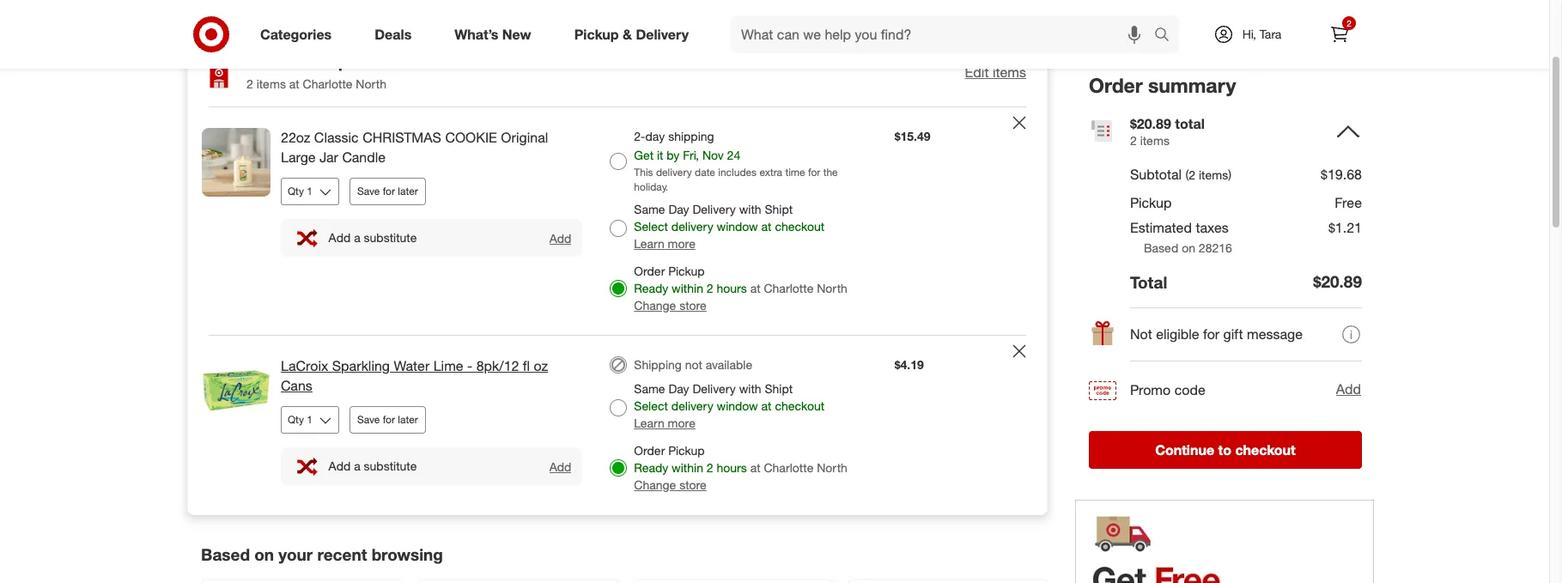 Task type: vqa. For each thing, say whether or not it's contained in the screenshot.
$1.21
yes



Task type: locate. For each thing, give the bounding box(es) containing it.
items down categories
[[257, 77, 286, 91]]

same day delivery with shipt select delivery window at checkout learn more for 22oz classic christmas cookie original large jar candle
[[634, 202, 825, 251]]

select down holiday. at the left top
[[634, 219, 668, 234]]

2-day shipping get it by fri, nov 24 this delivery date includes extra time for the holiday.
[[634, 129, 838, 193]]

1 vertical spatial select
[[634, 399, 668, 413]]

2 learn more button from the top
[[634, 415, 696, 432]]

same day delivery with shipt select delivery window at checkout learn more down the available
[[634, 381, 825, 430]]

north
[[356, 77, 387, 91], [817, 281, 848, 296], [817, 460, 848, 475]]

1 learn more button from the top
[[634, 236, 696, 253]]

ready for lacroix sparkling water lime - 8pk/12 fl oz cans
[[634, 460, 668, 475]]

0 vertical spatial within
[[672, 281, 703, 296]]

charlotte for 22oz classic christmas cookie original large jar candle
[[764, 281, 814, 296]]

0 vertical spatial north
[[356, 77, 387, 91]]

within
[[672, 281, 703, 296], [672, 460, 703, 475]]

delivery down shipping not available
[[672, 399, 713, 413]]

2 more from the top
[[668, 416, 696, 430]]

learn more button down 'shipping'
[[634, 415, 696, 432]]

learn more button down holiday. at the left top
[[634, 236, 696, 253]]

add a substitute
[[329, 230, 417, 245], [329, 459, 417, 473]]

0 vertical spatial same day delivery with shipt select delivery window at checkout learn more
[[634, 202, 825, 251]]

0 vertical spatial ready
[[634, 281, 668, 296]]

lacroix
[[281, 357, 328, 375]]

1 vertical spatial with
[[739, 381, 762, 396]]

more down holiday. at the left top
[[668, 236, 696, 251]]

items for $20.89 total
[[1140, 133, 1170, 148]]

1 substitute from the top
[[364, 230, 417, 245]]

learn down holiday. at the left top
[[634, 236, 665, 251]]

What can we help you find? suggestions appear below search field
[[731, 15, 1159, 53]]

on for your
[[254, 545, 274, 564]]

1 vertical spatial same
[[634, 381, 665, 396]]

1 with from the top
[[739, 202, 762, 217]]

1 within from the top
[[672, 281, 703, 296]]

checkout
[[775, 219, 825, 234], [775, 399, 825, 413], [1235, 441, 1296, 458]]

delivery down by
[[656, 166, 692, 179]]

for left the
[[808, 166, 821, 179]]

a
[[354, 230, 360, 245], [354, 459, 360, 473]]

0 vertical spatial add a substitute
[[329, 230, 417, 245]]

1 vertical spatial window
[[717, 399, 758, 413]]

later down lacroix sparkling water lime - 8pk/12 fl oz cans
[[398, 413, 418, 426]]

same down holiday. at the left top
[[634, 202, 665, 217]]

delivery
[[656, 166, 692, 179], [672, 219, 713, 234], [672, 399, 713, 413]]

1 horizontal spatial on
[[1182, 241, 1196, 255]]

classic
[[314, 129, 359, 146]]

window down includes
[[717, 219, 758, 234]]

store pickup radio for 22oz classic christmas cookie original large jar candle
[[610, 280, 627, 297]]

2 shipt from the top
[[765, 381, 793, 396]]

items inside order pickup 2 items at charlotte north
[[257, 77, 286, 91]]

same for 22oz classic christmas cookie original large jar candle
[[634, 202, 665, 217]]

tara
[[1260, 27, 1282, 41]]

save for later
[[357, 185, 418, 197], [357, 413, 418, 426]]

shipping not available
[[634, 357, 752, 372]]

0 vertical spatial add button
[[549, 230, 572, 246]]

later for christmas
[[398, 185, 418, 197]]

None radio
[[610, 153, 627, 170], [610, 399, 627, 417], [610, 153, 627, 170], [610, 399, 627, 417]]

28216
[[1199, 241, 1232, 255]]

1 same day delivery with shipt select delivery window at checkout learn more from the top
[[634, 202, 825, 251]]

1 save from the top
[[357, 185, 380, 197]]

0 vertical spatial window
[[717, 219, 758, 234]]

1 vertical spatial same day delivery with shipt select delivery window at checkout learn more
[[634, 381, 825, 430]]

delivery for lacroix sparkling water lime - 8pk/12 fl oz cans
[[672, 399, 713, 413]]

1 later from the top
[[398, 185, 418, 197]]

2 horizontal spatial items
[[1140, 133, 1170, 148]]

select down 'shipping'
[[634, 399, 668, 413]]

day down by
[[669, 202, 689, 217]]

1 vertical spatial save for later
[[357, 413, 418, 426]]

hours for lacroix sparkling water lime - 8pk/12 fl oz cans
[[717, 460, 747, 475]]

on down estimated taxes
[[1182, 241, 1196, 255]]

continue to checkout button
[[1089, 431, 1362, 469]]

1 vertical spatial order pickup ready within 2 hours at charlotte north change store
[[634, 443, 848, 492]]

0 vertical spatial same
[[634, 202, 665, 217]]

for left gift
[[1203, 326, 1220, 343]]

0 vertical spatial substitute
[[364, 230, 417, 245]]

1 vertical spatial delivery
[[672, 219, 713, 234]]

delivery down "date"
[[693, 202, 736, 217]]

subtotal (2 items)
[[1130, 166, 1232, 183]]

$20.89 left total
[[1130, 115, 1171, 132]]

more for 22oz classic christmas cookie original large jar candle
[[668, 236, 696, 251]]

1 vertical spatial add a substitute
[[329, 459, 417, 473]]

2-
[[634, 129, 646, 144]]

checkout inside button
[[1235, 441, 1296, 458]]

on for 28216
[[1182, 241, 1196, 255]]

change store button
[[634, 297, 707, 314], [634, 477, 707, 494]]

same day delivery with shipt select delivery window at checkout learn more down includes
[[634, 202, 825, 251]]

1 vertical spatial within
[[672, 460, 703, 475]]

change
[[634, 298, 676, 313], [634, 478, 676, 492]]

at
[[289, 77, 300, 91], [762, 219, 772, 234], [750, 281, 761, 296], [762, 399, 772, 413], [750, 460, 761, 475]]

on left your
[[254, 545, 274, 564]]

1 same from the top
[[634, 202, 665, 217]]

substitute
[[364, 230, 417, 245], [364, 459, 417, 473]]

more for lacroix sparkling water lime - 8pk/12 fl oz cans
[[668, 416, 696, 430]]

0 vertical spatial day
[[669, 202, 689, 217]]

1 vertical spatial a
[[354, 459, 360, 473]]

1 vertical spatial change store button
[[634, 477, 707, 494]]

delivery down the available
[[693, 381, 736, 396]]

checkout for 22oz classic christmas cookie original large jar candle
[[775, 219, 825, 234]]

1 store from the top
[[680, 298, 707, 313]]

delivery down "date"
[[672, 219, 713, 234]]

2 select from the top
[[634, 399, 668, 413]]

based for based on 28216
[[1144, 241, 1179, 255]]

store for 22oz classic christmas cookie original large jar candle
[[680, 298, 707, 313]]

0 vertical spatial with
[[739, 202, 762, 217]]

2 hours from the top
[[717, 460, 747, 475]]

1 change from the top
[[634, 298, 676, 313]]

1 day from the top
[[669, 202, 689, 217]]

2 save for later button from the top
[[350, 406, 426, 434]]

the
[[823, 166, 838, 179]]

2 vertical spatial charlotte
[[764, 460, 814, 475]]

within for 22oz classic christmas cookie original large jar candle
[[672, 281, 703, 296]]

window for lacroix sparkling water lime - 8pk/12 fl oz cans
[[717, 399, 758, 413]]

2 learn from the top
[[634, 416, 665, 430]]

0 vertical spatial charlotte
[[303, 77, 353, 91]]

2 change from the top
[[634, 478, 676, 492]]

cans
[[281, 377, 313, 394]]

1 a from the top
[[354, 230, 360, 245]]

pickup
[[574, 25, 619, 43], [295, 52, 348, 72], [1130, 194, 1172, 211], [668, 264, 705, 278], [668, 443, 705, 458]]

change for lacroix sparkling water lime - 8pk/12 fl oz cans
[[634, 478, 676, 492]]

2 vertical spatial delivery
[[672, 399, 713, 413]]

1 vertical spatial substitute
[[364, 459, 417, 473]]

with down the available
[[739, 381, 762, 396]]

0 vertical spatial store pickup radio
[[610, 280, 627, 297]]

2 link
[[1321, 15, 1359, 53]]

items up subtotal
[[1140, 133, 1170, 148]]

to
[[1218, 441, 1232, 458]]

0 vertical spatial checkout
[[775, 219, 825, 234]]

2 vertical spatial delivery
[[693, 381, 736, 396]]

shipt for 22oz classic christmas cookie original large jar candle
[[765, 202, 793, 217]]

0 vertical spatial learn
[[634, 236, 665, 251]]

2 ready from the top
[[634, 460, 668, 475]]

same down 'shipping'
[[634, 381, 665, 396]]

1 vertical spatial cart item ready to fulfill group
[[188, 336, 1047, 515]]

2 order pickup ready within 2 hours at charlotte north change store from the top
[[634, 443, 848, 492]]

save for later button down candle
[[350, 178, 426, 205]]

2 save for later from the top
[[357, 413, 418, 426]]

at inside order pickup 2 items at charlotte north
[[289, 77, 300, 91]]

$15.49
[[895, 129, 931, 144]]

later down 22oz classic christmas cookie original large jar candle
[[398, 185, 418, 197]]

1 hours from the top
[[717, 281, 747, 296]]

0 vertical spatial shipt
[[765, 202, 793, 217]]

delivery right &
[[636, 25, 689, 43]]

save for later button
[[350, 178, 426, 205], [350, 406, 426, 434]]

cart item ready to fulfill group containing 22oz classic christmas cookie original large jar candle
[[188, 107, 1047, 335]]

0 vertical spatial change store button
[[634, 297, 707, 314]]

more
[[668, 236, 696, 251], [668, 416, 696, 430]]

1 vertical spatial day
[[669, 381, 689, 396]]

0 horizontal spatial based
[[201, 545, 250, 564]]

1 vertical spatial ready
[[634, 460, 668, 475]]

2 same day delivery with shipt select delivery window at checkout learn more from the top
[[634, 381, 825, 430]]

1 horizontal spatial $20.89
[[1313, 272, 1362, 292]]

0 vertical spatial cart item ready to fulfill group
[[188, 107, 1047, 335]]

substitute for water
[[364, 459, 417, 473]]

0 vertical spatial save for later button
[[350, 178, 426, 205]]

2 window from the top
[[717, 399, 758, 413]]

2 add a substitute from the top
[[329, 459, 417, 473]]

$19.68
[[1321, 166, 1362, 183]]

north for candle
[[817, 281, 848, 296]]

1 vertical spatial based
[[201, 545, 250, 564]]

same
[[634, 202, 665, 217], [634, 381, 665, 396]]

learn down 'shipping'
[[634, 416, 665, 430]]

2 save from the top
[[357, 413, 380, 426]]

0 horizontal spatial $20.89
[[1130, 115, 1171, 132]]

based down estimated
[[1144, 241, 1179, 255]]

save for later button for christmas
[[350, 178, 426, 205]]

0 vertical spatial save
[[357, 185, 380, 197]]

by
[[667, 148, 680, 162]]

candle
[[342, 149, 386, 166]]

$20.89 inside $20.89 total 2 items
[[1130, 115, 1171, 132]]

1 vertical spatial $20.89
[[1313, 272, 1362, 292]]

Store pickup radio
[[610, 280, 627, 297], [610, 460, 627, 477]]

2 same from the top
[[634, 381, 665, 396]]

1 vertical spatial store
[[680, 478, 707, 492]]

a for classic
[[354, 230, 360, 245]]

(2
[[1186, 168, 1196, 182]]

fri,
[[683, 148, 699, 162]]

hours
[[717, 281, 747, 296], [717, 460, 747, 475]]

browsing
[[372, 545, 443, 564]]

2 store pickup radio from the top
[[610, 460, 627, 477]]

it
[[657, 148, 663, 162]]

with down includes
[[739, 202, 762, 217]]

1 order pickup ready within 2 hours at charlotte north change store from the top
[[634, 264, 848, 313]]

window down the available
[[717, 399, 758, 413]]

what's new link
[[440, 15, 553, 53]]

2 substitute from the top
[[364, 459, 417, 473]]

1 vertical spatial save
[[357, 413, 380, 426]]

0 vertical spatial save for later
[[357, 185, 418, 197]]

1 vertical spatial save for later button
[[350, 406, 426, 434]]

delivery for lacroix sparkling water lime - 8pk/12 fl oz cans
[[693, 381, 736, 396]]

this
[[634, 166, 653, 179]]

22oz classic christmas cookie original large jar candle link
[[281, 128, 583, 167]]

cart item ready to fulfill group
[[188, 107, 1047, 335], [188, 336, 1047, 515]]

summary
[[1148, 73, 1236, 97]]

2 day from the top
[[669, 381, 689, 396]]

0 vertical spatial change
[[634, 298, 676, 313]]

None radio
[[610, 220, 627, 237], [610, 357, 627, 374], [610, 220, 627, 237], [610, 357, 627, 374]]

0 vertical spatial select
[[634, 219, 668, 234]]

select for 22oz classic christmas cookie original large jar candle
[[634, 219, 668, 234]]

holiday.
[[634, 180, 668, 193]]

0 vertical spatial learn more button
[[634, 236, 696, 253]]

0 horizontal spatial items
[[257, 77, 286, 91]]

what's
[[455, 25, 499, 43]]

delivery for 22oz classic christmas cookie original large jar candle
[[693, 202, 736, 217]]

1 vertical spatial delivery
[[693, 202, 736, 217]]

lacroix sparkling water lime - 8pk/12 fl oz cans
[[281, 357, 548, 394]]

on
[[1182, 241, 1196, 255], [254, 545, 274, 564]]

1 vertical spatial learn more button
[[634, 415, 696, 432]]

0 vertical spatial a
[[354, 230, 360, 245]]

includes
[[718, 166, 757, 179]]

more down shipping not available
[[668, 416, 696, 430]]

1 vertical spatial later
[[398, 413, 418, 426]]

2 a from the top
[[354, 459, 360, 473]]

1 learn from the top
[[634, 236, 665, 251]]

2 within from the top
[[672, 460, 703, 475]]

2 cart item ready to fulfill group from the top
[[188, 336, 1047, 515]]

1 vertical spatial on
[[254, 545, 274, 564]]

save down "sparkling"
[[357, 413, 380, 426]]

save for later down lacroix sparkling water lime - 8pk/12 fl oz cans
[[357, 413, 418, 426]]

2 change store button from the top
[[634, 477, 707, 494]]

2 vertical spatial checkout
[[1235, 441, 1296, 458]]

0 vertical spatial $20.89
[[1130, 115, 1171, 132]]

checkout for lacroix sparkling water lime - 8pk/12 fl oz cans
[[775, 399, 825, 413]]

fl
[[523, 357, 530, 375]]

$20.89 for $20.89 total 2 items
[[1130, 115, 1171, 132]]

delivery for 22oz classic christmas cookie original large jar candle
[[672, 219, 713, 234]]

items
[[993, 63, 1026, 81], [257, 77, 286, 91], [1140, 133, 1170, 148]]

based left your
[[201, 545, 250, 564]]

same for lacroix sparkling water lime - 8pk/12 fl oz cans
[[634, 381, 665, 396]]

learn more button for 22oz classic christmas cookie original large jar candle
[[634, 236, 696, 253]]

ready
[[634, 281, 668, 296], [634, 460, 668, 475]]

1 vertical spatial north
[[817, 281, 848, 296]]

select
[[634, 219, 668, 234], [634, 399, 668, 413]]

1 horizontal spatial based
[[1144, 241, 1179, 255]]

1 save for later from the top
[[357, 185, 418, 197]]

day down shipping not available
[[669, 381, 689, 396]]

cart item ready to fulfill group containing lacroix sparkling water lime - 8pk/12 fl oz cans
[[188, 336, 1047, 515]]

save for later for christmas
[[357, 185, 418, 197]]

0 vertical spatial based
[[1144, 241, 1179, 255]]

1 more from the top
[[668, 236, 696, 251]]

0 vertical spatial store
[[680, 298, 707, 313]]

search
[[1147, 27, 1188, 44]]

with
[[739, 202, 762, 217], [739, 381, 762, 396]]

learn more button
[[634, 236, 696, 253], [634, 415, 696, 432]]

delivery inside 2-day shipping get it by fri, nov 24 this delivery date includes extra time for the holiday.
[[656, 166, 692, 179]]

promo
[[1130, 381, 1171, 398]]

1 select from the top
[[634, 219, 668, 234]]

not
[[685, 357, 703, 372]]

0 vertical spatial delivery
[[656, 166, 692, 179]]

1 horizontal spatial items
[[993, 63, 1026, 81]]

0 vertical spatial more
[[668, 236, 696, 251]]

$20.89 down the $1.21
[[1313, 272, 1362, 292]]

2 vertical spatial north
[[817, 460, 848, 475]]

0 vertical spatial later
[[398, 185, 418, 197]]

change store button for lacroix sparkling water lime - 8pk/12 fl oz cans
[[634, 477, 707, 494]]

shipping
[[634, 357, 682, 372]]

order pickup ready within 2 hours at charlotte north change store
[[634, 264, 848, 313], [634, 443, 848, 492]]

1 add a substitute from the top
[[329, 230, 417, 245]]

0 horizontal spatial on
[[254, 545, 274, 564]]

same day delivery with shipt select delivery window at checkout learn more
[[634, 202, 825, 251], [634, 381, 825, 430]]

1 shipt from the top
[[765, 202, 793, 217]]

2 inside order pickup 2 items at charlotte north
[[247, 77, 253, 91]]

1 vertical spatial add button
[[1335, 379, 1362, 400]]

items inside $20.89 total 2 items
[[1140, 133, 1170, 148]]

-
[[467, 357, 473, 375]]

total
[[1175, 115, 1205, 132]]

$1.21
[[1329, 219, 1362, 236]]

get free shipping on hundreds of thousands of items* with target redcard. apply now for a credit or debit redcard. *some restrictions apply. image
[[1075, 500, 1374, 583]]

order pickup 2 items at charlotte north
[[247, 52, 387, 91]]

1 vertical spatial charlotte
[[764, 281, 814, 296]]

based for based on your recent browsing
[[201, 545, 250, 564]]

1 store pickup radio from the top
[[610, 280, 627, 297]]

2 later from the top
[[398, 413, 418, 426]]

save for later down candle
[[357, 185, 418, 197]]

1 window from the top
[[717, 219, 758, 234]]

1 change store button from the top
[[634, 297, 707, 314]]

save for later button down lacroix sparkling water lime - 8pk/12 fl oz cans
[[350, 406, 426, 434]]

continue
[[1155, 441, 1215, 458]]

charlotte
[[303, 77, 353, 91], [764, 281, 814, 296], [764, 460, 814, 475]]

1 cart item ready to fulfill group from the top
[[188, 107, 1047, 335]]

0 vertical spatial on
[[1182, 241, 1196, 255]]

date
[[695, 166, 715, 179]]

0 vertical spatial hours
[[717, 281, 747, 296]]

store
[[680, 298, 707, 313], [680, 478, 707, 492]]

1 vertical spatial learn
[[634, 416, 665, 430]]

1 vertical spatial shipt
[[765, 381, 793, 396]]

1 vertical spatial checkout
[[775, 399, 825, 413]]

2 vertical spatial add button
[[549, 458, 572, 475]]

1 ready from the top
[[634, 281, 668, 296]]

add button
[[549, 230, 572, 246], [1335, 379, 1362, 400], [549, 458, 572, 475]]

1 save for later button from the top
[[350, 178, 426, 205]]

1 vertical spatial change
[[634, 478, 676, 492]]

2 store from the top
[[680, 478, 707, 492]]

22oz classic christmas cookie original large jar candle image
[[202, 128, 271, 197]]

0 vertical spatial order pickup ready within 2 hours at charlotte north change store
[[634, 264, 848, 313]]

change for 22oz classic christmas cookie original large jar candle
[[634, 298, 676, 313]]

2 with from the top
[[739, 381, 762, 396]]

save down candle
[[357, 185, 380, 197]]

1 vertical spatial hours
[[717, 460, 747, 475]]

order inside order pickup 2 items at charlotte north
[[247, 52, 291, 72]]

available
[[706, 357, 752, 372]]

recent
[[317, 545, 367, 564]]

items right edit
[[993, 63, 1026, 81]]

shipt
[[765, 202, 793, 217], [765, 381, 793, 396]]

lime
[[433, 357, 463, 375]]

eligible
[[1156, 326, 1200, 343]]

delivery
[[636, 25, 689, 43], [693, 202, 736, 217], [693, 381, 736, 396]]

1 vertical spatial store pickup radio
[[610, 460, 627, 477]]

1 vertical spatial more
[[668, 416, 696, 430]]

later
[[398, 185, 418, 197], [398, 413, 418, 426]]



Task type: describe. For each thing, give the bounding box(es) containing it.
22oz classic christmas cookie original large jar candle
[[281, 129, 548, 166]]

hours for 22oz classic christmas cookie original large jar candle
[[717, 281, 747, 296]]

learn for lacroix sparkling water lime - 8pk/12 fl oz cans
[[634, 416, 665, 430]]

order summary
[[1089, 73, 1236, 97]]

sparkling
[[332, 357, 390, 375]]

what's new
[[455, 25, 531, 43]]

message
[[1247, 326, 1303, 343]]

free
[[1335, 194, 1362, 211]]

shipping
[[668, 129, 714, 144]]

estimated
[[1130, 219, 1192, 236]]

pickup & delivery
[[574, 25, 689, 43]]

24
[[727, 148, 741, 162]]

save for later for water
[[357, 413, 418, 426]]

extra
[[760, 166, 783, 179]]

learn for 22oz classic christmas cookie original large jar candle
[[634, 236, 665, 251]]

oz
[[534, 357, 548, 375]]

for down lacroix sparkling water lime - 8pk/12 fl oz cans
[[383, 413, 395, 426]]

add button for lacroix sparkling water lime - 8pk/12 fl oz cans
[[549, 458, 572, 475]]

search button
[[1147, 15, 1188, 57]]

not eligible for gift message
[[1130, 326, 1303, 343]]

water
[[394, 357, 430, 375]]

day
[[646, 129, 665, 144]]

change store button for 22oz classic christmas cookie original large jar candle
[[634, 297, 707, 314]]

day for lacroix sparkling water lime - 8pk/12 fl oz cans
[[669, 381, 689, 396]]

jar
[[320, 149, 338, 166]]

$4.19
[[895, 357, 924, 372]]

items for order pickup
[[257, 77, 286, 91]]

items)
[[1199, 168, 1232, 182]]

save for later button for water
[[350, 406, 426, 434]]

&
[[623, 25, 632, 43]]

order pickup ready within 2 hours at charlotte north change store for lacroix sparkling water lime - 8pk/12 fl oz cans
[[634, 443, 848, 492]]

deals link
[[360, 15, 433, 53]]

categories
[[260, 25, 332, 43]]

cookie
[[445, 129, 497, 146]]

new
[[502, 25, 531, 43]]

for down candle
[[383, 185, 395, 197]]

add a substitute for classic
[[329, 230, 417, 245]]

with for 22oz classic christmas cookie original large jar candle
[[739, 202, 762, 217]]

deals
[[375, 25, 412, 43]]

large
[[281, 149, 316, 166]]

promo code
[[1130, 381, 1206, 398]]

your
[[278, 545, 313, 564]]

save for classic
[[357, 185, 380, 197]]

charlotte for lacroix sparkling water lime - 8pk/12 fl oz cans
[[764, 460, 814, 475]]

lacroix sparkling water lime - 8pk/12 fl oz cans link
[[281, 357, 583, 396]]

with for lacroix sparkling water lime - 8pk/12 fl oz cans
[[739, 381, 762, 396]]

order pickup ready within 2 hours at charlotte north change store for 22oz classic christmas cookie original large jar candle
[[634, 264, 848, 313]]

gift
[[1224, 326, 1243, 343]]

christmas
[[363, 129, 441, 146]]

window for 22oz classic christmas cookie original large jar candle
[[717, 219, 758, 234]]

continue to checkout
[[1155, 441, 1296, 458]]

time
[[785, 166, 805, 179]]

ready for 22oz classic christmas cookie original large jar candle
[[634, 281, 668, 296]]

pickup inside order pickup 2 items at charlotte north
[[295, 52, 348, 72]]

8pk/12
[[476, 357, 519, 375]]

items inside dropdown button
[[993, 63, 1026, 81]]

for inside 2-day shipping get it by fri, nov 24 this delivery date includes extra time for the holiday.
[[808, 166, 821, 179]]

charlotte inside order pickup 2 items at charlotte north
[[303, 77, 353, 91]]

taxes
[[1196, 219, 1229, 236]]

2 inside $20.89 total 2 items
[[1130, 133, 1137, 148]]

subtotal
[[1130, 166, 1182, 183]]

learn more button for lacroix sparkling water lime - 8pk/12 fl oz cans
[[634, 415, 696, 432]]

add button for 22oz classic christmas cookie original large jar candle
[[549, 230, 572, 246]]

$20.89 for $20.89
[[1313, 272, 1362, 292]]

add a substitute for sparkling
[[329, 459, 417, 473]]

edit items button
[[965, 63, 1026, 82]]

north for oz
[[817, 460, 848, 475]]

later for water
[[398, 413, 418, 426]]

edit items
[[965, 63, 1026, 81]]

$20.89 total 2 items
[[1130, 115, 1205, 148]]

north inside order pickup 2 items at charlotte north
[[356, 77, 387, 91]]

0 vertical spatial delivery
[[636, 25, 689, 43]]

select for lacroix sparkling water lime - 8pk/12 fl oz cans
[[634, 399, 668, 413]]

substitute for christmas
[[364, 230, 417, 245]]

original
[[501, 129, 548, 146]]

shipt for lacroix sparkling water lime - 8pk/12 fl oz cans
[[765, 381, 793, 396]]

based on 28216
[[1144, 241, 1232, 255]]

pickup & delivery link
[[560, 15, 710, 53]]

not
[[1130, 326, 1152, 343]]

code
[[1175, 381, 1206, 398]]

estimated taxes
[[1130, 219, 1229, 236]]

hi,
[[1243, 27, 1257, 41]]

total
[[1130, 272, 1168, 292]]

same day delivery with shipt select delivery window at checkout learn more for lacroix sparkling water lime - 8pk/12 fl oz cans
[[634, 381, 825, 430]]

lacroix sparkling water lime - 8pk/12 fl oz cans image
[[202, 357, 271, 425]]

a for sparkling
[[354, 459, 360, 473]]

get
[[634, 148, 654, 162]]

hi, tara
[[1243, 27, 1282, 41]]

edit
[[965, 63, 989, 81]]

nov
[[702, 148, 724, 162]]

store pickup radio for lacroix sparkling water lime - 8pk/12 fl oz cans
[[610, 460, 627, 477]]

day for 22oz classic christmas cookie original large jar candle
[[669, 202, 689, 217]]

store for lacroix sparkling water lime - 8pk/12 fl oz cans
[[680, 478, 707, 492]]

within for lacroix sparkling water lime - 8pk/12 fl oz cans
[[672, 460, 703, 475]]

22oz
[[281, 129, 310, 146]]

based on your recent browsing
[[201, 545, 443, 564]]

categories link
[[246, 15, 353, 53]]

save for sparkling
[[357, 413, 380, 426]]



